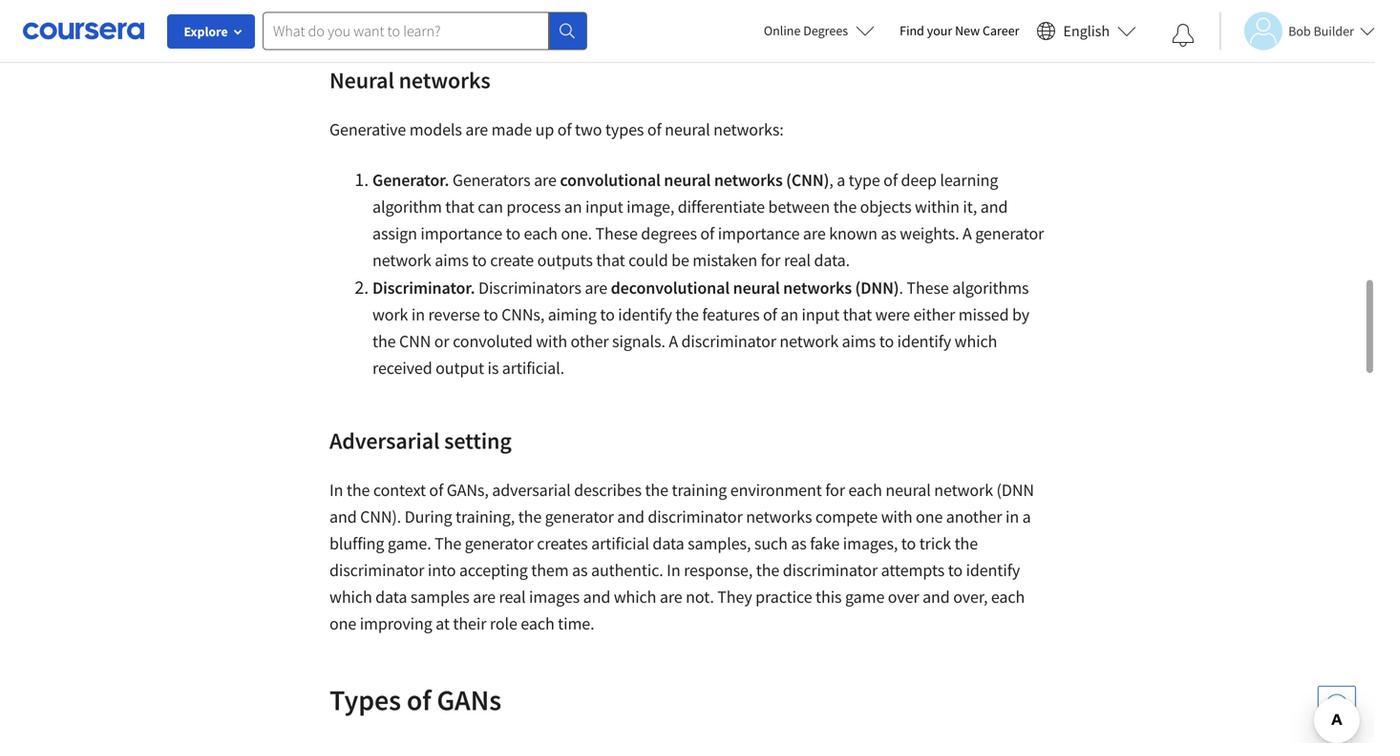 Task type: vqa. For each thing, say whether or not it's contained in the screenshot.
'quo' in the top right of the page
no



Task type: describe. For each thing, give the bounding box(es) containing it.
them
[[531, 560, 569, 582]]

network inside in the context of gans, adversarial describes the training environment for each neural network (dnn and cnn). during training, the generator and discriminator networks compete with one another in a bluffing game. the generator creates artificial data samples, such as fake images, to trick the discriminator into accepting them as authentic. in response, the discriminator attempts to identify which data samples are real images and which are not. they practice this game over and over, each one improving at their role each time.
[[934, 480, 993, 501]]

describes
[[574, 480, 642, 501]]

is
[[488, 358, 499, 379]]

What do you want to learn? text field
[[263, 12, 549, 50]]

2 importance from the left
[[718, 223, 800, 244]]

a inside . these algorithms work in reverse to cnns, aiming to identify the features of an input that were either missed by the cnn or convoluted with other signals. a discriminator network aims to identify which received output is artificial.
[[669, 331, 678, 352]]

1 vertical spatial as
[[791, 533, 807, 555]]

setting
[[444, 427, 512, 455]]

explore button
[[167, 14, 255, 49]]

degrees
[[641, 223, 697, 244]]

images,
[[843, 533, 898, 555]]

new
[[955, 22, 980, 39]]

accepting
[[459, 560, 528, 582]]

they
[[717, 587, 752, 608]]

your
[[927, 22, 952, 39]]

training
[[672, 480, 727, 501]]

the down the work
[[372, 331, 396, 352]]

online degrees
[[764, 22, 848, 39]]

show notifications image
[[1172, 24, 1195, 47]]

explore
[[184, 23, 228, 40]]

,
[[829, 169, 833, 191]]

differentiate
[[678, 196, 765, 218]]

0 horizontal spatial one
[[329, 614, 356, 635]]

over,
[[953, 587, 988, 608]]

generative models are made up of two types of neural networks:
[[329, 119, 784, 140]]

each up compete
[[848, 480, 882, 501]]

missed
[[958, 304, 1009, 326]]

create
[[490, 250, 534, 271]]

generators
[[452, 169, 531, 191]]

are down accepting
[[473, 587, 496, 608]]

output
[[436, 358, 484, 379]]

1 horizontal spatial one
[[916, 507, 943, 528]]

algorithm
[[372, 196, 442, 218]]

each right over, on the bottom right of page
[[991, 587, 1025, 608]]

1 horizontal spatial which
[[614, 587, 656, 608]]

attempts
[[881, 560, 945, 582]]

samples
[[410, 587, 470, 608]]

artificial.
[[502, 358, 564, 379]]

with for compete
[[881, 507, 912, 528]]

gans,
[[447, 480, 489, 501]]

english
[[1063, 21, 1110, 41]]

0 horizontal spatial data
[[375, 587, 407, 608]]

an inside . these algorithms work in reverse to cnns, aiming to identify the features of an input that were either missed by the cnn or convoluted with other signals. a discriminator network aims to identify which received output is artificial.
[[780, 304, 798, 326]]

that inside . these algorithms work in reverse to cnns, aiming to identify the features of an input that were either missed by the cnn or convoluted with other signals. a discriminator network aims to identify which received output is artificial.
[[843, 304, 872, 326]]

the inside , a type of deep learning algorithm that can process an input image, differentiate between the objects within it, and assign importance to each one. these degrees of importance are known as weights. a generator network aims to create outputs that could be mistaken for real data.
[[833, 196, 857, 218]]

online
[[764, 22, 801, 39]]

the left training
[[645, 480, 668, 501]]

to up convoluted
[[483, 304, 498, 326]]

deep
[[901, 169, 937, 191]]

a inside in the context of gans, adversarial describes the training environment for each neural network (dnn and cnn). during training, the generator and discriminator networks compete with one another in a bluffing game. the generator creates artificial data samples, such as fake images, to trick the discriminator into accepting them as authentic. in response, the discriminator attempts to identify which data samples are real images and which are not. they practice this game over and over, each one improving at their role each time.
[[1022, 507, 1031, 528]]

over
[[888, 587, 919, 608]]

outputs
[[537, 250, 593, 271]]

between
[[768, 196, 830, 218]]

cnns,
[[501, 304, 545, 326]]

compete
[[815, 507, 878, 528]]

find your new career
[[900, 22, 1019, 39]]

are up process
[[534, 169, 557, 191]]

and up the time.
[[583, 587, 610, 608]]

0 vertical spatial that
[[445, 196, 474, 218]]

1 importance from the left
[[421, 223, 502, 244]]

by
[[1012, 304, 1029, 326]]

1 horizontal spatial data
[[653, 533, 684, 555]]

the down adversarial
[[518, 507, 542, 528]]

practice
[[756, 587, 812, 608]]

could
[[628, 250, 668, 271]]

two
[[575, 119, 602, 140]]

these inside . these algorithms work in reverse to cnns, aiming to identify the features of an input that were either missed by the cnn or convoluted with other signals. a discriminator network aims to identify which received output is artificial.
[[907, 277, 949, 299]]

input inside , a type of deep learning algorithm that can process an input image, differentiate between the objects within it, and assign importance to each one. these degrees of importance are known as weights. a generator network aims to create outputs that could be mistaken for real data.
[[585, 196, 623, 218]]

assign
[[372, 223, 417, 244]]

to left create at the left top of the page
[[472, 250, 487, 271]]

networks up differentiate
[[714, 169, 783, 191]]

bob builder
[[1288, 22, 1354, 40]]

either
[[913, 304, 955, 326]]

in inside in the context of gans, adversarial describes the training environment for each neural network (dnn and cnn). during training, the generator and discriminator networks compete with one another in a bluffing game. the generator creates artificial data samples, such as fake images, to trick the discriminator into accepting them as authentic. in response, the discriminator attempts to identify which data samples are real images and which are not. they practice this game over and over, each one improving at their role each time.
[[1006, 507, 1019, 528]]

2 vertical spatial as
[[572, 560, 588, 582]]

discriminator down bluffing on the bottom of page
[[329, 560, 424, 582]]

at
[[436, 614, 450, 635]]

and up artificial
[[617, 507, 644, 528]]

online degrees button
[[749, 10, 890, 52]]

known
[[829, 223, 877, 244]]

to up over, on the bottom right of page
[[948, 560, 963, 582]]

0 horizontal spatial which
[[329, 587, 372, 608]]

adversarial setting
[[329, 427, 512, 455]]

1 horizontal spatial in
[[667, 560, 680, 582]]

convoluted
[[453, 331, 533, 352]]

an inside , a type of deep learning algorithm that can process an input image, differentiate between the objects within it, and assign importance to each one. these degrees of importance are known as weights. a generator network aims to create outputs that could be mistaken for real data.
[[564, 196, 582, 218]]

objects
[[860, 196, 911, 218]]

types
[[329, 683, 401, 719]]

their
[[453, 614, 486, 635]]

aiming
[[548, 304, 597, 326]]

samples,
[[688, 533, 751, 555]]

neural left the networks: at the top of the page
[[665, 119, 710, 140]]

weights.
[[900, 223, 959, 244]]

as inside , a type of deep learning algorithm that can process an input image, differentiate between the objects within it, and assign importance to each one. these degrees of importance are known as weights. a generator network aims to create outputs that could be mistaken for real data.
[[881, 223, 896, 244]]

game
[[845, 587, 885, 608]]

time.
[[558, 614, 594, 635]]

.
[[899, 277, 903, 299]]

another
[[946, 507, 1002, 528]]

(dnn
[[996, 480, 1034, 501]]

deconvolutional
[[611, 277, 730, 299]]

environment
[[730, 480, 822, 501]]

in the context of gans, adversarial describes the training environment for each neural network (dnn and cnn). during training, the generator and discriminator networks compete with one another in a bluffing game. the generator creates artificial data samples, such as fake images, to trick the discriminator into accepting them as authentic. in response, the discriminator attempts to identify which data samples are real images and which are not. they practice this game over and over, each one improving at their role each time.
[[329, 480, 1034, 635]]

which inside . these algorithms work in reverse to cnns, aiming to identify the features of an input that were either missed by the cnn or convoluted with other signals. a discriminator network aims to identify which received output is artificial.
[[955, 331, 997, 352]]

coursera image
[[23, 16, 144, 46]]

models
[[409, 119, 462, 140]]

. these algorithms work in reverse to cnns, aiming to identify the features of an input that were either missed by the cnn or convoluted with other signals. a discriminator network aims to identify which received output is artificial.
[[372, 277, 1029, 379]]

improving
[[360, 614, 432, 635]]

adversarial
[[492, 480, 571, 501]]

reverse
[[428, 304, 480, 326]]

signals.
[[612, 331, 665, 352]]

are left made at the top of page
[[465, 119, 488, 140]]

bob builder button
[[1220, 12, 1375, 50]]

generator inside , a type of deep learning algorithm that can process an input image, differentiate between the objects within it, and assign importance to each one. these degrees of importance are known as weights. a generator network aims to create outputs that could be mistaken for real data.
[[975, 223, 1044, 244]]

features
[[702, 304, 760, 326]]

such
[[754, 533, 788, 555]]

neural networks
[[329, 66, 490, 95]]

authentic.
[[591, 560, 663, 582]]



Task type: locate. For each thing, give the bounding box(es) containing it.
1 vertical spatial these
[[907, 277, 949, 299]]

of inside . these algorithms work in reverse to cnns, aiming to identify the features of an input that were either missed by the cnn or convoluted with other signals. a discriminator network aims to identify which received output is artificial.
[[763, 304, 777, 326]]

0 horizontal spatial with
[[536, 331, 567, 352]]

gans
[[437, 683, 501, 719]]

to up other
[[600, 304, 615, 326]]

network up another
[[934, 480, 993, 501]]

1 horizontal spatial in
[[1006, 507, 1019, 528]]

cnn
[[399, 331, 431, 352]]

0 horizontal spatial generator
[[465, 533, 534, 555]]

0 vertical spatial with
[[536, 331, 567, 352]]

network
[[372, 250, 431, 271], [780, 331, 839, 352], [934, 480, 993, 501]]

for inside , a type of deep learning algorithm that can process an input image, differentiate between the objects within it, and assign importance to each one. these degrees of importance are known as weights. a generator network aims to create outputs that could be mistaken for real data.
[[761, 250, 781, 271]]

one up trick
[[916, 507, 943, 528]]

network down "data."
[[780, 331, 839, 352]]

1 horizontal spatial real
[[784, 250, 811, 271]]

0 vertical spatial a
[[837, 169, 845, 191]]

these right "."
[[907, 277, 949, 299]]

degrees
[[803, 22, 848, 39]]

a inside , a type of deep learning algorithm that can process an input image, differentiate between the objects within it, and assign importance to each one. these degrees of importance are known as weights. a generator network aims to create outputs that could be mistaken for real data.
[[963, 223, 972, 244]]

identify up signals.
[[618, 304, 672, 326]]

discriminators
[[478, 277, 581, 299]]

convolutional
[[560, 169, 661, 191]]

generator down it,
[[975, 223, 1044, 244]]

2 horizontal spatial as
[[881, 223, 896, 244]]

image,
[[627, 196, 674, 218]]

1 vertical spatial an
[[780, 304, 798, 326]]

can
[[478, 196, 503, 218]]

(dnn)
[[855, 277, 899, 299]]

a down it,
[[963, 223, 972, 244]]

of down differentiate
[[700, 223, 714, 244]]

to
[[506, 223, 520, 244], [472, 250, 487, 271], [483, 304, 498, 326], [600, 304, 615, 326], [879, 331, 894, 352], [901, 533, 916, 555], [948, 560, 963, 582]]

real left "data."
[[784, 250, 811, 271]]

as down objects
[[881, 223, 896, 244]]

help center image
[[1325, 694, 1348, 717]]

generator up creates
[[545, 507, 614, 528]]

discriminator down training
[[648, 507, 743, 528]]

networks:
[[713, 119, 784, 140]]

with for convoluted
[[536, 331, 567, 352]]

aims inside . these algorithms work in reverse to cnns, aiming to identify the features of an input that were either missed by the cnn or convoluted with other signals. a discriminator network aims to identify which received output is artificial.
[[842, 331, 876, 352]]

discriminator down features
[[681, 331, 776, 352]]

for
[[761, 250, 781, 271], [825, 480, 845, 501]]

of left gans
[[407, 683, 431, 719]]

these inside , a type of deep learning algorithm that can process an input image, differentiate between the objects within it, and assign importance to each one. these degrees of importance are known as weights. a generator network aims to create outputs that could be mistaken for real data.
[[595, 223, 638, 244]]

2 horizontal spatial which
[[955, 331, 997, 352]]

builder
[[1314, 22, 1354, 40]]

in down (dnn
[[1006, 507, 1019, 528]]

of inside in the context of gans, adversarial describes the training environment for each neural network (dnn and cnn). during training, the generator and discriminator networks compete with one another in a bluffing game. the generator creates artificial data samples, such as fake images, to trick the discriminator into accepting them as authentic. in response, the discriminator attempts to identify which data samples are real images and which are not. they practice this game over and over, each one improving at their role each time.
[[429, 480, 443, 501]]

adversarial
[[329, 427, 440, 455]]

a down (dnn
[[1022, 507, 1031, 528]]

2 vertical spatial that
[[843, 304, 872, 326]]

the up known at the top of page
[[833, 196, 857, 218]]

(cnn)
[[786, 169, 829, 191]]

0 vertical spatial in
[[329, 480, 343, 501]]

importance
[[421, 223, 502, 244], [718, 223, 800, 244]]

network down the assign in the left of the page
[[372, 250, 431, 271]]

up
[[535, 119, 554, 140]]

are inside , a type of deep learning algorithm that can process an input image, differentiate between the objects within it, and assign importance to each one. these degrees of importance are known as weights. a generator network aims to create outputs that could be mistaken for real data.
[[803, 223, 826, 244]]

that up 'discriminator. discriminators are deconvolutional neural networks (dnn)'
[[596, 250, 625, 271]]

generator. generators are convolutional neural networks (cnn)
[[372, 169, 829, 191]]

1 horizontal spatial a
[[1022, 507, 1031, 528]]

the
[[833, 196, 857, 218], [675, 304, 699, 326], [372, 331, 396, 352], [347, 480, 370, 501], [645, 480, 668, 501], [518, 507, 542, 528], [955, 533, 978, 555], [756, 560, 779, 582]]

bluffing
[[329, 533, 384, 555]]

and inside , a type of deep learning algorithm that can process an input image, differentiate between the objects within it, and assign importance to each one. these degrees of importance are known as weights. a generator network aims to create outputs that could be mistaken for real data.
[[980, 196, 1008, 218]]

discriminator up this
[[783, 560, 878, 582]]

which up improving
[[329, 587, 372, 608]]

1 vertical spatial for
[[825, 480, 845, 501]]

and
[[980, 196, 1008, 218], [329, 507, 357, 528], [617, 507, 644, 528], [583, 587, 610, 608], [923, 587, 950, 608]]

each down process
[[524, 223, 558, 244]]

network inside . these algorithms work in reverse to cnns, aiming to identify the features of an input that were either missed by the cnn or convoluted with other signals. a discriminator network aims to identify which received output is artificial.
[[780, 331, 839, 352]]

2 horizontal spatial generator
[[975, 223, 1044, 244]]

one.
[[561, 223, 592, 244]]

in inside . these algorithms work in reverse to cnns, aiming to identify the features of an input that were either missed by the cnn or convoluted with other signals. a discriminator network aims to identify which received output is artificial.
[[411, 304, 425, 326]]

and up bluffing on the bottom of page
[[329, 507, 357, 528]]

0 horizontal spatial in
[[411, 304, 425, 326]]

of right features
[[763, 304, 777, 326]]

to down were
[[879, 331, 894, 352]]

neural up differentiate
[[664, 169, 711, 191]]

0 horizontal spatial these
[[595, 223, 638, 244]]

trick
[[919, 533, 951, 555]]

1 vertical spatial a
[[669, 331, 678, 352]]

input down "data."
[[802, 304, 840, 326]]

0 vertical spatial for
[[761, 250, 781, 271]]

an right features
[[780, 304, 798, 326]]

identify down either
[[897, 331, 951, 352]]

for right mistaken
[[761, 250, 781, 271]]

1 horizontal spatial for
[[825, 480, 845, 501]]

1 vertical spatial network
[[780, 331, 839, 352]]

1 vertical spatial that
[[596, 250, 625, 271]]

2 horizontal spatial that
[[843, 304, 872, 326]]

1 vertical spatial real
[[499, 587, 526, 608]]

0 vertical spatial an
[[564, 196, 582, 218]]

importance up mistaken
[[718, 223, 800, 244]]

training,
[[455, 507, 515, 528]]

types of gans
[[329, 683, 501, 719]]

1 horizontal spatial network
[[780, 331, 839, 352]]

networks down the environment
[[746, 507, 812, 528]]

in left response,
[[667, 560, 680, 582]]

1 vertical spatial in
[[1006, 507, 1019, 528]]

networks up models
[[399, 66, 490, 95]]

0 horizontal spatial an
[[564, 196, 582, 218]]

neural inside in the context of gans, adversarial describes the training environment for each neural network (dnn and cnn). during training, the generator and discriminator networks compete with one another in a bluffing game. the generator creates artificial data samples, such as fake images, to trick the discriminator into accepting them as authentic. in response, the discriminator attempts to identify which data samples are real images and which are not. they practice this game over and over, each one improving at their role each time.
[[886, 480, 931, 501]]

0 horizontal spatial identify
[[618, 304, 672, 326]]

with up the "images,"
[[881, 507, 912, 528]]

1 vertical spatial one
[[329, 614, 356, 635]]

each inside , a type of deep learning algorithm that can process an input image, differentiate between the objects within it, and assign importance to each one. these degrees of importance are known as weights. a generator network aims to create outputs that could be mistaken for real data.
[[524, 223, 558, 244]]

are left the not.
[[660, 587, 682, 608]]

as right them
[[572, 560, 588, 582]]

1 vertical spatial input
[[802, 304, 840, 326]]

in up bluffing on the bottom of page
[[329, 480, 343, 501]]

that
[[445, 196, 474, 218], [596, 250, 625, 271], [843, 304, 872, 326]]

an
[[564, 196, 582, 218], [780, 304, 798, 326]]

0 vertical spatial data
[[653, 533, 684, 555]]

2 vertical spatial identify
[[966, 560, 1020, 582]]

discriminator inside . these algorithms work in reverse to cnns, aiming to identify the features of an input that were either missed by the cnn or convoluted with other signals. a discriminator network aims to identify which received output is artificial.
[[681, 331, 776, 352]]

networks inside in the context of gans, adversarial describes the training environment for each neural network (dnn and cnn). during training, the generator and discriminator networks compete with one another in a bluffing game. the generator creates artificial data samples, such as fake images, to trick the discriminator into accepting them as authentic. in response, the discriminator attempts to identify which data samples are real images and which are not. they practice this game over and over, each one improving at their role each time.
[[746, 507, 812, 528]]

learning
[[940, 169, 998, 191]]

identify inside in the context of gans, adversarial describes the training environment for each neural network (dnn and cnn). during training, the generator and discriminator networks compete with one another in a bluffing game. the generator creates artificial data samples, such as fake images, to trick the discriminator into accepting them as authentic. in response, the discriminator attempts to identify which data samples are real images and which are not. they practice this game over and over, each one improving at their role each time.
[[966, 560, 1020, 582]]

1 vertical spatial identify
[[897, 331, 951, 352]]

these
[[595, 223, 638, 244], [907, 277, 949, 299]]

creates
[[537, 533, 588, 555]]

0 vertical spatial these
[[595, 223, 638, 244]]

0 horizontal spatial a
[[837, 169, 845, 191]]

these right one.
[[595, 223, 638, 244]]

1 horizontal spatial a
[[963, 223, 972, 244]]

0 horizontal spatial aims
[[435, 250, 469, 271]]

real up role
[[499, 587, 526, 608]]

discriminator
[[681, 331, 776, 352], [648, 507, 743, 528], [329, 560, 424, 582], [783, 560, 878, 582]]

of up during
[[429, 480, 443, 501]]

bob
[[1288, 22, 1311, 40]]

of right type in the top right of the page
[[883, 169, 898, 191]]

0 vertical spatial generator
[[975, 223, 1044, 244]]

in up cnn
[[411, 304, 425, 326]]

english button
[[1029, 0, 1144, 62]]

context
[[373, 480, 426, 501]]

1 vertical spatial in
[[667, 560, 680, 582]]

the down another
[[955, 533, 978, 555]]

neural up trick
[[886, 480, 931, 501]]

None search field
[[263, 12, 587, 50]]

types
[[605, 119, 644, 140]]

with
[[536, 331, 567, 352], [881, 507, 912, 528]]

1 horizontal spatial as
[[791, 533, 807, 555]]

input
[[585, 196, 623, 218], [802, 304, 840, 326]]

network inside , a type of deep learning algorithm that can process an input image, differentiate between the objects within it, and assign importance to each one. these degrees of importance are known as weights. a generator network aims to create outputs that could be mistaken for real data.
[[372, 250, 431, 271]]

1 horizontal spatial with
[[881, 507, 912, 528]]

0 horizontal spatial in
[[329, 480, 343, 501]]

0 vertical spatial identify
[[618, 304, 672, 326]]

1 horizontal spatial an
[[780, 304, 798, 326]]

are up aiming
[[585, 277, 607, 299]]

0 horizontal spatial that
[[445, 196, 474, 218]]

discriminator.
[[372, 277, 475, 299]]

the
[[435, 533, 461, 555]]

other
[[571, 331, 609, 352]]

each down images
[[521, 614, 554, 635]]

aims inside , a type of deep learning algorithm that can process an input image, differentiate between the objects within it, and assign importance to each one. these degrees of importance are known as weights. a generator network aims to create outputs that could be mistaken for real data.
[[435, 250, 469, 271]]

response,
[[684, 560, 753, 582]]

0 horizontal spatial as
[[572, 560, 588, 582]]

as left fake
[[791, 533, 807, 555]]

in
[[329, 480, 343, 501], [667, 560, 680, 582]]

0 vertical spatial in
[[411, 304, 425, 326]]

2 horizontal spatial identify
[[966, 560, 1020, 582]]

for up compete
[[825, 480, 845, 501]]

generative
[[329, 119, 406, 140]]

the down the deconvolutional
[[675, 304, 699, 326]]

process
[[506, 196, 561, 218]]

not.
[[686, 587, 714, 608]]

0 vertical spatial a
[[963, 223, 972, 244]]

aims down were
[[842, 331, 876, 352]]

with inside . these algorithms work in reverse to cnns, aiming to identify the features of an input that were either missed by the cnn or convoluted with other signals. a discriminator network aims to identify which received output is artificial.
[[536, 331, 567, 352]]

to up create at the left top of the page
[[506, 223, 520, 244]]

type
[[849, 169, 880, 191]]

2 horizontal spatial network
[[934, 480, 993, 501]]

which
[[955, 331, 997, 352], [329, 587, 372, 608], [614, 587, 656, 608]]

which down missed
[[955, 331, 997, 352]]

1 vertical spatial aims
[[842, 331, 876, 352]]

are
[[465, 119, 488, 140], [534, 169, 557, 191], [803, 223, 826, 244], [585, 277, 607, 299], [473, 587, 496, 608], [660, 587, 682, 608]]

1 vertical spatial a
[[1022, 507, 1031, 528]]

0 horizontal spatial importance
[[421, 223, 502, 244]]

0 vertical spatial input
[[585, 196, 623, 218]]

0 horizontal spatial network
[[372, 250, 431, 271]]

1 vertical spatial with
[[881, 507, 912, 528]]

a right ,
[[837, 169, 845, 191]]

neural up features
[[733, 277, 780, 299]]

data up improving
[[375, 587, 407, 608]]

with inside in the context of gans, adversarial describes the training environment for each neural network (dnn and cnn). during training, the generator and discriminator networks compete with one another in a bluffing game. the generator creates artificial data samples, such as fake images, to trick the discriminator into accepting them as authentic. in response, the discriminator attempts to identify which data samples are real images and which are not. they practice this game over and over, each one improving at their role each time.
[[881, 507, 912, 528]]

1 horizontal spatial these
[[907, 277, 949, 299]]

identify up over, on the bottom right of page
[[966, 560, 1020, 582]]

input inside . these algorithms work in reverse to cnns, aiming to identify the features of an input that were either missed by the cnn or convoluted with other signals. a discriminator network aims to identify which received output is artificial.
[[802, 304, 840, 326]]

for inside in the context of gans, adversarial describes the training environment for each neural network (dnn and cnn). during training, the generator and discriminator networks compete with one another in a bluffing game. the generator creates artificial data samples, such as fake images, to trick the discriminator into accepting them as authentic. in response, the discriminator attempts to identify which data samples are real images and which are not. they practice this game over and over, each one improving at their role each time.
[[825, 480, 845, 501]]

to left trick
[[901, 533, 916, 555]]

during
[[405, 507, 452, 528]]

and right it,
[[980, 196, 1008, 218]]

1 horizontal spatial aims
[[842, 331, 876, 352]]

images
[[529, 587, 580, 608]]

are down between
[[803, 223, 826, 244]]

work
[[372, 304, 408, 326]]

this
[[816, 587, 842, 608]]

1 horizontal spatial generator
[[545, 507, 614, 528]]

the up cnn).
[[347, 480, 370, 501]]

networks down "data."
[[783, 277, 852, 299]]

with up "artificial."
[[536, 331, 567, 352]]

an up one.
[[564, 196, 582, 218]]

importance down can
[[421, 223, 502, 244]]

one left improving
[[329, 614, 356, 635]]

1 horizontal spatial that
[[596, 250, 625, 271]]

1 horizontal spatial input
[[802, 304, 840, 326]]

be
[[671, 250, 689, 271]]

1 vertical spatial generator
[[545, 507, 614, 528]]

into
[[428, 560, 456, 582]]

that down the "(dnn)"
[[843, 304, 872, 326]]

0 horizontal spatial a
[[669, 331, 678, 352]]

2 vertical spatial generator
[[465, 533, 534, 555]]

aims up discriminator.
[[435, 250, 469, 271]]

identify
[[618, 304, 672, 326], [897, 331, 951, 352], [966, 560, 1020, 582]]

a inside , a type of deep learning algorithm that can process an input image, differentiate between the objects within it, and assign importance to each one. these degrees of importance are known as weights. a generator network aims to create outputs that could be mistaken for real data.
[[837, 169, 845, 191]]

0 vertical spatial real
[[784, 250, 811, 271]]

0 vertical spatial aims
[[435, 250, 469, 271]]

0 vertical spatial network
[[372, 250, 431, 271]]

as
[[881, 223, 896, 244], [791, 533, 807, 555], [572, 560, 588, 582]]

within
[[915, 196, 960, 218]]

1 vertical spatial data
[[375, 587, 407, 608]]

generator
[[975, 223, 1044, 244], [545, 507, 614, 528], [465, 533, 534, 555]]

of right types
[[647, 119, 661, 140]]

1 horizontal spatial importance
[[718, 223, 800, 244]]

a right signals.
[[669, 331, 678, 352]]

which down the authentic.
[[614, 587, 656, 608]]

real inside , a type of deep learning algorithm that can process an input image, differentiate between the objects within it, and assign importance to each one. these degrees of importance are known as weights. a generator network aims to create outputs that could be mistaken for real data.
[[784, 250, 811, 271]]

0 vertical spatial as
[[881, 223, 896, 244]]

0 horizontal spatial input
[[585, 196, 623, 218]]

find
[[900, 22, 924, 39]]

fake
[[810, 533, 840, 555]]

input down the generator. generators are convolutional neural networks (cnn)
[[585, 196, 623, 218]]

and right over
[[923, 587, 950, 608]]

0 vertical spatial one
[[916, 507, 943, 528]]

data right artificial
[[653, 533, 684, 555]]

generator up accepting
[[465, 533, 534, 555]]

2 vertical spatial network
[[934, 480, 993, 501]]

cnn).
[[360, 507, 401, 528]]

game.
[[388, 533, 431, 555]]

1 horizontal spatial identify
[[897, 331, 951, 352]]

discriminator. discriminators are deconvolutional neural networks (dnn)
[[372, 277, 899, 299]]

0 horizontal spatial for
[[761, 250, 781, 271]]

the down the such
[[756, 560, 779, 582]]

neural
[[665, 119, 710, 140], [664, 169, 711, 191], [733, 277, 780, 299], [886, 480, 931, 501]]

0 horizontal spatial real
[[499, 587, 526, 608]]

that left can
[[445, 196, 474, 218]]

real inside in the context of gans, adversarial describes the training environment for each neural network (dnn and cnn). during training, the generator and discriminator networks compete with one another in a bluffing game. the generator creates artificial data samples, such as fake images, to trick the discriminator into accepting them as authentic. in response, the discriminator attempts to identify which data samples are real images and which are not. they practice this game over and over, each one improving at their role each time.
[[499, 587, 526, 608]]

or
[[434, 331, 449, 352]]

of right the up
[[557, 119, 572, 140]]

one
[[916, 507, 943, 528], [329, 614, 356, 635]]



